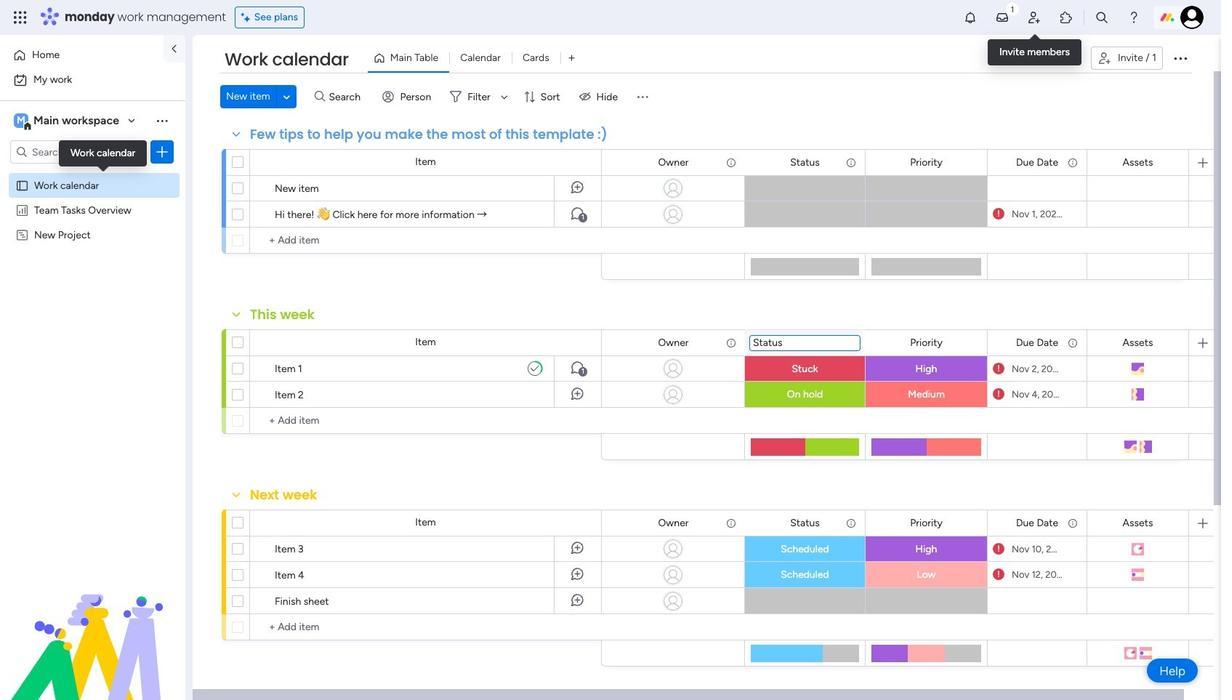 Task type: vqa. For each thing, say whether or not it's contained in the screenshot.
Jacob Simon icon to the top
no



Task type: locate. For each thing, give the bounding box(es) containing it.
search everything image
[[1095, 10, 1110, 25]]

select product image
[[13, 10, 28, 25]]

list box
[[0, 170, 185, 443]]

0 vertical spatial v2 overdue deadline image
[[993, 207, 1005, 221]]

1 vertical spatial v2 overdue deadline image
[[993, 362, 1005, 376]]

1 vertical spatial + add item text field
[[257, 412, 595, 430]]

option
[[9, 44, 155, 67], [9, 68, 177, 92], [0, 172, 185, 175]]

options image
[[155, 145, 169, 159]]

1 + add item text field from the top
[[257, 232, 595, 249]]

0 vertical spatial + add item text field
[[257, 232, 595, 249]]

menu image
[[636, 89, 650, 104]]

1 vertical spatial v2 overdue deadline image
[[993, 568, 1005, 582]]

options image
[[1172, 49, 1189, 67], [202, 350, 214, 386], [202, 376, 214, 413], [202, 530, 214, 567], [202, 557, 214, 593], [202, 583, 214, 619]]

see plans image
[[241, 9, 254, 25]]

1 no file image from the top
[[1131, 180, 1144, 197]]

help image
[[1127, 10, 1142, 25]]

monday marketplace image
[[1059, 10, 1074, 25]]

0 vertical spatial v2 overdue deadline image
[[993, 388, 1005, 401]]

v2 overdue deadline image
[[993, 388, 1005, 401], [993, 568, 1005, 582]]

2 no file image from the top
[[1131, 205, 1144, 223]]

workspace selection element
[[14, 112, 121, 131]]

add view image
[[569, 53, 575, 64]]

None field
[[221, 47, 352, 72], [246, 125, 611, 144], [655, 155, 693, 170], [787, 155, 824, 170], [907, 155, 947, 170], [1013, 155, 1062, 170], [1119, 155, 1157, 170], [246, 305, 318, 324], [655, 335, 693, 351], [750, 335, 861, 351], [907, 335, 947, 351], [1013, 335, 1062, 351], [1119, 335, 1157, 351], [246, 486, 321, 505], [655, 515, 693, 531], [787, 515, 824, 531], [907, 515, 947, 531], [1013, 515, 1062, 531], [1119, 515, 1157, 531], [221, 47, 352, 72], [246, 125, 611, 144], [655, 155, 693, 170], [787, 155, 824, 170], [907, 155, 947, 170], [1013, 155, 1062, 170], [1119, 155, 1157, 170], [246, 305, 318, 324], [655, 335, 693, 351], [750, 335, 861, 351], [907, 335, 947, 351], [1013, 335, 1062, 351], [1119, 335, 1157, 351], [246, 486, 321, 505], [655, 515, 693, 531], [787, 515, 824, 531], [907, 515, 947, 531], [1013, 515, 1062, 531], [1119, 515, 1157, 531]]

1 v2 overdue deadline image from the top
[[993, 207, 1005, 221]]

column information image
[[726, 157, 737, 168], [1067, 157, 1079, 168], [726, 337, 737, 349], [1067, 337, 1079, 349], [726, 517, 737, 529], [846, 517, 857, 529], [1067, 517, 1079, 529]]

Search field
[[325, 87, 369, 107]]

lottie animation element
[[0, 553, 185, 700]]

v2 overdue deadline image
[[993, 207, 1005, 221], [993, 362, 1005, 376], [993, 542, 1005, 556]]

1 vertical spatial option
[[9, 68, 177, 92]]

0 vertical spatial option
[[9, 44, 155, 67]]

2 vertical spatial v2 overdue deadline image
[[993, 542, 1005, 556]]

1 vertical spatial no file image
[[1131, 205, 1144, 223]]

no file image
[[1131, 180, 1144, 197], [1131, 205, 1144, 223]]

2 + add item text field from the top
[[257, 412, 595, 430]]

1 v2 overdue deadline image from the top
[[993, 388, 1005, 401]]

+ Add item text field
[[257, 232, 595, 249], [257, 412, 595, 430], [257, 619, 595, 636]]

0 vertical spatial no file image
[[1131, 180, 1144, 197]]

2 vertical spatial + add item text field
[[257, 619, 595, 636]]



Task type: describe. For each thing, give the bounding box(es) containing it.
public board image
[[15, 178, 29, 192]]

2 v2 overdue deadline image from the top
[[993, 362, 1005, 376]]

v2 search image
[[315, 89, 325, 105]]

workspace image
[[14, 113, 28, 129]]

1 image
[[1006, 1, 1019, 17]]

2 v2 overdue deadline image from the top
[[993, 568, 1005, 582]]

2 vertical spatial option
[[0, 172, 185, 175]]

public dashboard image
[[15, 203, 29, 217]]

lottie animation image
[[0, 553, 185, 700]]

angle down image
[[283, 91, 290, 102]]

update feed image
[[995, 10, 1010, 25]]

Search in workspace field
[[31, 144, 121, 160]]

3 v2 overdue deadline image from the top
[[993, 542, 1005, 556]]

invite members image
[[1027, 10, 1042, 25]]

column information image
[[846, 157, 857, 168]]

notifications image
[[963, 10, 978, 25]]

3 + add item text field from the top
[[257, 619, 595, 636]]

arrow down image
[[496, 88, 513, 105]]

jacob simon image
[[1181, 6, 1204, 29]]

workspace options image
[[155, 113, 169, 128]]



